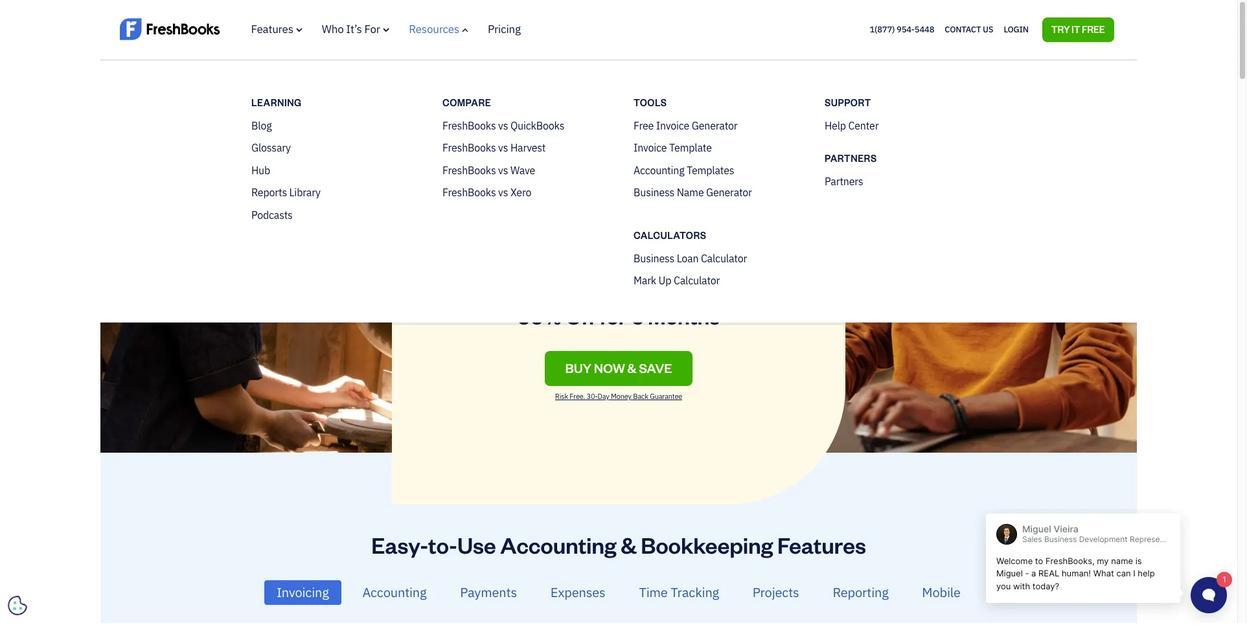 Task type: vqa. For each thing, say whether or not it's contained in the screenshot.
NEEDS,
no



Task type: describe. For each thing, give the bounding box(es) containing it.
invoice template link
[[634, 141, 712, 154]]

mark up calculator
[[634, 274, 720, 287]]

glossary link
[[251, 141, 291, 154]]

support
[[825, 96, 871, 108]]

free invoice generator
[[634, 119, 738, 132]]

1 partners link from the top
[[825, 151, 990, 165]]

login link
[[1004, 21, 1029, 38]]

business for business loan calculator
[[634, 252, 674, 265]]

mark
[[634, 274, 656, 287]]

business loan calculator
[[634, 252, 747, 265]]

0 vertical spatial &
[[627, 360, 636, 377]]

calculator for mark up calculator
[[674, 274, 720, 287]]

1(877) 954-5448
[[870, 24, 935, 35]]

accounting templates
[[634, 164, 734, 177]]

easy-to-use accounting & bookkeeping features
[[371, 530, 866, 559]]

getapp
[[673, 266, 703, 278]]

freshbooks for freshbooks vs quickbooks
[[442, 119, 496, 132]]

4,267 getapp reviews link
[[648, 266, 736, 278]]

accounting for accounting templates
[[634, 164, 684, 177]]

name
[[677, 186, 704, 199]]

1 horizontal spatial accounting
[[500, 530, 616, 559]]

help center link
[[825, 119, 879, 132]]

template
[[669, 141, 712, 154]]

harvest
[[510, 141, 546, 154]]

accounting for accounting
[[362, 584, 427, 600]]

hub link
[[251, 164, 270, 177]]

reviews
[[705, 266, 736, 278]]

projects link
[[740, 580, 812, 605]]

payments link
[[448, 580, 529, 605]]

calculators
[[634, 229, 707, 241]]

0 vertical spatial invoice
[[656, 119, 689, 132]]

1(877) 954-5448 link
[[870, 24, 935, 35]]

guarantee
[[650, 392, 682, 401]]

quickbooks
[[510, 119, 564, 132]]

cookie consent banner dialog
[[10, 464, 204, 614]]

on
[[636, 266, 646, 278]]

for
[[600, 303, 627, 330]]

risk free. 30-day money back guarantee
[[555, 392, 682, 401]]

reporting
[[833, 584, 889, 600]]

954-
[[897, 24, 915, 35]]

1 vertical spatial &
[[621, 530, 637, 559]]

it
[[1072, 23, 1081, 35]]

business name generator link
[[634, 186, 752, 199]]

xero
[[510, 186, 531, 199]]

expenses
[[550, 584, 606, 600]]

freshbooks for freshbooks vs wave
[[442, 164, 496, 177]]

reports library
[[251, 186, 321, 199]]

back
[[633, 392, 648, 401]]

risk free. 30-day money back guarantee link
[[550, 392, 687, 412]]

0 horizontal spatial free
[[634, 119, 654, 132]]

projects
[[753, 584, 799, 600]]

resources
[[409, 22, 459, 36]]

6
[[631, 303, 644, 330]]

buy now & save link
[[545, 351, 693, 386]]

business for business name generator
[[634, 186, 674, 199]]

who it's for
[[322, 22, 380, 36]]

reports
[[251, 186, 287, 199]]

(based on 4,267 getapp reviews )
[[606, 266, 738, 278]]

1 vertical spatial invoice
[[634, 141, 667, 154]]

contact us
[[945, 24, 994, 35]]

)
[[736, 266, 738, 278]]

learning
[[251, 96, 302, 108]]

invoicing
[[277, 584, 329, 600]]

us
[[983, 24, 994, 35]]

compare link
[[442, 95, 608, 109]]

login
[[1004, 24, 1029, 35]]

use
[[457, 530, 496, 559]]

2 partners link from the top
[[825, 175, 863, 188]]

free invoice generator link
[[634, 119, 738, 132]]

hub
[[251, 164, 270, 177]]

off
[[566, 303, 596, 330]]

mark up calculator link
[[634, 274, 720, 287]]

0 vertical spatial features
[[251, 22, 294, 36]]

(based
[[606, 266, 634, 278]]

bookkeeping
[[641, 530, 773, 559]]

contact us link
[[945, 21, 994, 38]]

wave
[[510, 164, 535, 177]]

freshbooks vs xero
[[442, 186, 531, 199]]

glossary
[[251, 141, 291, 154]]

accounting link
[[350, 580, 439, 605]]

resources link
[[409, 22, 468, 36]]

try it free
[[1052, 23, 1105, 35]]

compare
[[442, 96, 491, 108]]

generator for free invoice generator
[[692, 119, 738, 132]]

support link
[[825, 95, 990, 109]]

freshbooks vs harvest link
[[442, 141, 546, 154]]



Task type: locate. For each thing, give the bounding box(es) containing it.
partners link down the help center link
[[825, 175, 863, 188]]

0 vertical spatial accounting
[[634, 164, 684, 177]]

mobile
[[922, 584, 961, 600]]

up
[[659, 274, 671, 287]]

calculator
[[701, 252, 747, 265], [674, 274, 720, 287]]

reports library link
[[251, 186, 321, 199]]

0 vertical spatial free
[[1082, 23, 1105, 35]]

freshbooks vs harvest
[[442, 141, 546, 154]]

0 vertical spatial business
[[634, 186, 674, 199]]

business left name
[[634, 186, 674, 199]]

accounting up expenses
[[500, 530, 616, 559]]

freshbooks vs quickbooks
[[442, 119, 564, 132]]

freshbooks vs xero link
[[442, 186, 531, 199]]

free down the tools
[[634, 119, 654, 132]]

freshbooks for freshbooks vs harvest
[[442, 141, 496, 154]]

partners link down center
[[825, 151, 990, 165]]

time tracking
[[639, 584, 719, 600]]

1(877)
[[870, 24, 895, 35]]

money
[[611, 392, 632, 401]]

invoice template
[[634, 141, 712, 154]]

3 vs from the top
[[498, 164, 508, 177]]

4,267
[[648, 266, 671, 278]]

reporting link
[[820, 580, 901, 605]]

easy-
[[371, 530, 428, 559]]

features up reporting
[[777, 530, 866, 559]]

now
[[594, 360, 625, 377]]

vs for harvest
[[498, 141, 508, 154]]

features left who
[[251, 22, 294, 36]]

business up 4,267
[[634, 252, 674, 265]]

free right 'it' in the right top of the page
[[1082, 23, 1105, 35]]

vs for xero
[[498, 186, 508, 199]]

save
[[639, 360, 672, 377]]

podcasts
[[251, 208, 293, 221]]

1 partners from the top
[[825, 152, 877, 164]]

vs for quickbooks
[[498, 119, 508, 132]]

calculator up reviews
[[701, 252, 747, 265]]

1 horizontal spatial free
[[1082, 23, 1105, 35]]

accounting
[[634, 164, 684, 177], [500, 530, 616, 559], [362, 584, 427, 600]]

buy
[[565, 360, 592, 377]]

cookie preferences image
[[8, 596, 27, 615]]

1 vertical spatial calculator
[[674, 274, 720, 287]]

calculators link
[[634, 228, 799, 242]]

accounting inside accounting link
[[362, 584, 427, 600]]

accounting templates link
[[634, 164, 734, 177]]

freshbooks for freshbooks vs xero
[[442, 186, 496, 199]]

1 vs from the top
[[498, 119, 508, 132]]

freshbooks vs wave link
[[442, 164, 535, 177]]

1 vertical spatial partners
[[825, 175, 863, 188]]

podcasts link
[[251, 208, 293, 221]]

loan
[[677, 252, 699, 265]]

&
[[627, 360, 636, 377], [621, 530, 637, 559]]

generator down the templates
[[706, 186, 752, 199]]

time
[[639, 584, 668, 600]]

freshbooks vs wave
[[442, 164, 535, 177]]

invoice left template
[[634, 141, 667, 154]]

freshbooks up freshbooks vs wave
[[442, 141, 496, 154]]

time tracking link
[[627, 580, 731, 605]]

1 vertical spatial free
[[634, 119, 654, 132]]

freshbooks up freshbooks vs xero
[[442, 164, 496, 177]]

2 vertical spatial accounting
[[362, 584, 427, 600]]

risk
[[555, 392, 568, 401]]

freshbooks down compare at the left top of page
[[442, 119, 496, 132]]

generator down tools 'link'
[[692, 119, 738, 132]]

freshbooks vs quickbooks link
[[442, 119, 564, 132]]

learning link
[[251, 95, 417, 109]]

vs left the xero on the top
[[498, 186, 508, 199]]

vs for wave
[[498, 164, 508, 177]]

vs left wave
[[498, 164, 508, 177]]

business loan calculator link
[[634, 252, 747, 265]]

1 business from the top
[[634, 186, 674, 199]]

freshbooks
[[442, 119, 496, 132], [442, 141, 496, 154], [442, 164, 496, 177], [442, 186, 496, 199]]

invoicing link
[[264, 580, 341, 605]]

accounting down easy-
[[362, 584, 427, 600]]

features
[[251, 22, 294, 36], [777, 530, 866, 559]]

vs down freshbooks vs quickbooks
[[498, 141, 508, 154]]

1 vertical spatial generator
[[706, 186, 752, 199]]

help center
[[825, 119, 879, 132]]

for
[[365, 22, 380, 36]]

day
[[598, 392, 609, 401]]

months
[[648, 303, 720, 330]]

0 vertical spatial partners link
[[825, 151, 990, 165]]

0 vertical spatial generator
[[692, 119, 738, 132]]

freshbooks down freshbooks vs wave
[[442, 186, 496, 199]]

buy now & save
[[565, 360, 672, 377]]

templates
[[687, 164, 734, 177]]

pricing
[[488, 22, 521, 36]]

who it's for link
[[322, 22, 390, 36]]

freshbooks logo image
[[120, 17, 220, 41]]

free.
[[570, 392, 585, 401]]

0 horizontal spatial features
[[251, 22, 294, 36]]

partners
[[825, 152, 877, 164], [825, 175, 863, 188]]

calculator for business loan calculator
[[701, 252, 747, 265]]

1 vertical spatial partners link
[[825, 175, 863, 188]]

calculator down business loan calculator
[[674, 274, 720, 287]]

contact
[[945, 24, 981, 35]]

30-
[[587, 392, 598, 401]]

blog link
[[251, 119, 272, 132]]

5448
[[915, 24, 935, 35]]

0 vertical spatial calculator
[[701, 252, 747, 265]]

0 horizontal spatial accounting
[[362, 584, 427, 600]]

generator
[[692, 119, 738, 132], [706, 186, 752, 199]]

generator for business name generator
[[706, 186, 752, 199]]

who
[[322, 22, 344, 36]]

accounting down invoice template
[[634, 164, 684, 177]]

free
[[1082, 23, 1105, 35], [634, 119, 654, 132]]

features link
[[251, 22, 303, 36]]

tools
[[634, 96, 667, 108]]

50% off for 6 months
[[518, 303, 720, 330]]

0 vertical spatial partners
[[825, 152, 877, 164]]

center
[[848, 119, 879, 132]]

2 horizontal spatial accounting
[[634, 164, 684, 177]]

blog
[[251, 119, 272, 132]]

2 business from the top
[[634, 252, 674, 265]]

1 freshbooks from the top
[[442, 119, 496, 132]]

help
[[825, 119, 846, 132]]

4 vs from the top
[[498, 186, 508, 199]]

3 freshbooks from the top
[[442, 164, 496, 177]]

invoice up invoice template 'link'
[[656, 119, 689, 132]]

to-
[[428, 530, 457, 559]]

1 vertical spatial accounting
[[500, 530, 616, 559]]

business name generator
[[634, 186, 752, 199]]

it's
[[346, 22, 362, 36]]

4 freshbooks from the top
[[442, 186, 496, 199]]

vs up 'freshbooks vs harvest' link
[[498, 119, 508, 132]]

2 vs from the top
[[498, 141, 508, 154]]

vs
[[498, 119, 508, 132], [498, 141, 508, 154], [498, 164, 508, 177], [498, 186, 508, 199]]

1 vertical spatial features
[[777, 530, 866, 559]]

50%
[[518, 303, 562, 330]]

1 vertical spatial business
[[634, 252, 674, 265]]

2 partners from the top
[[825, 175, 863, 188]]

2 freshbooks from the top
[[442, 141, 496, 154]]

tracking
[[671, 584, 719, 600]]

1 horizontal spatial features
[[777, 530, 866, 559]]



